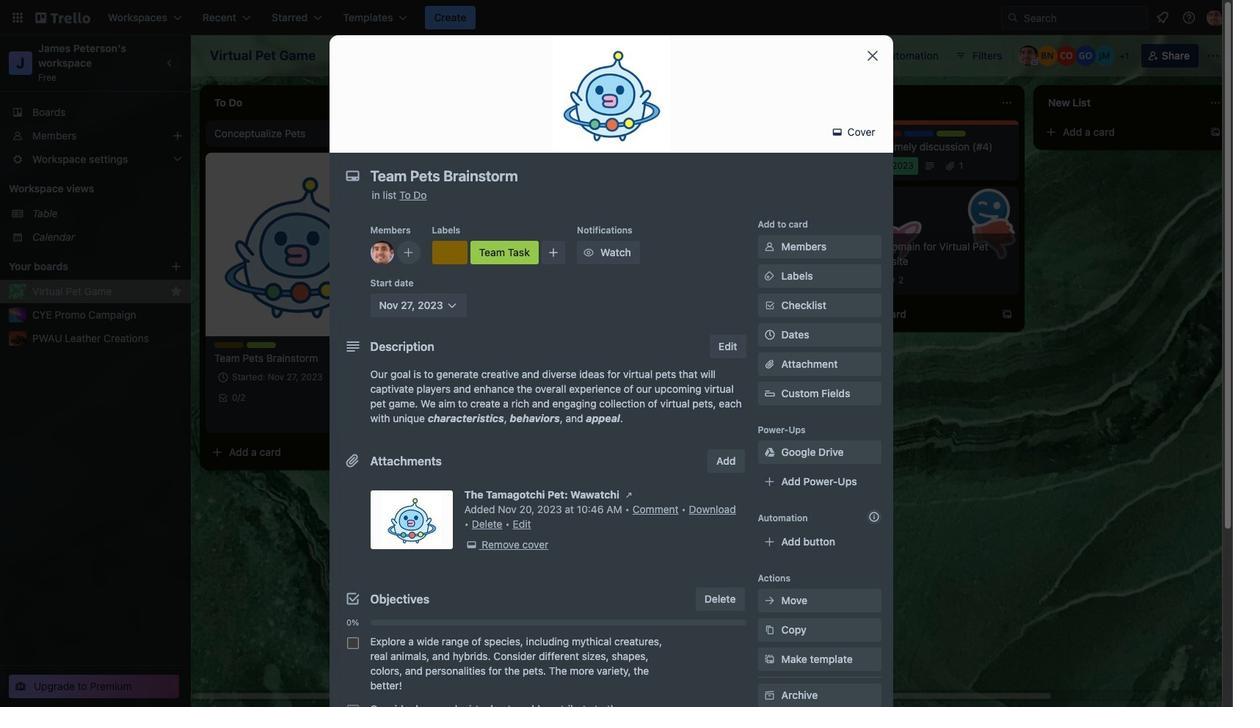 Task type: vqa. For each thing, say whether or not it's contained in the screenshot.
SEARCH Image
yes



Task type: locate. For each thing, give the bounding box(es) containing it.
primary element
[[0, 0, 1233, 35]]

None text field
[[363, 163, 848, 189]]

search image
[[1007, 12, 1019, 23]]

color: bold lime, title: "team task" element right color: yellow, title: none image
[[247, 342, 276, 348]]

None checkbox
[[347, 705, 359, 707]]

color: bold lime, title: "team task" element right color: yellow, title: none icon
[[470, 241, 539, 264]]

0 vertical spatial create from template… image
[[584, 126, 596, 138]]

workspace navigation collapse icon image
[[160, 53, 181, 73]]

0 horizontal spatial create from template… image
[[1001, 308, 1013, 320]]

Search field
[[1001, 6, 1148, 29]]

ben nelson (bennelson96) image
[[1037, 46, 1058, 66]]

starred icon image
[[170, 286, 182, 297]]

sm image
[[622, 487, 637, 502], [762, 688, 777, 703]]

customize views image
[[548, 48, 563, 63]]

1 horizontal spatial sm image
[[762, 688, 777, 703]]

0 horizontal spatial sm image
[[622, 487, 637, 502]]

create from template… image
[[584, 126, 596, 138], [376, 446, 388, 458]]

0 notifications image
[[1154, 9, 1172, 26]]

color: red, title: "blocker" element
[[872, 131, 902, 137]]

None checkbox
[[840, 157, 918, 175], [347, 637, 359, 649], [840, 157, 918, 175], [347, 637, 359, 649]]

star or unstar board image
[[332, 50, 344, 62]]

1 horizontal spatial color: bold lime, title: "team task" element
[[470, 241, 539, 264]]

group
[[341, 630, 746, 707]]

add members to card image
[[403, 245, 414, 260]]

create from template… image
[[1210, 126, 1222, 138], [1001, 308, 1013, 320]]

1 vertical spatial james peterson (jamespeterson93) image
[[370, 241, 394, 264]]

0 vertical spatial color: bold lime, title: "team task" element
[[470, 241, 539, 264]]

0 horizontal spatial color: bold lime, title: "team task" element
[[247, 342, 276, 348]]

james peterson (jamespeterson93) image
[[1018, 46, 1039, 66], [370, 241, 394, 264], [370, 410, 388, 427]]

color: bold lime, title: "team task" element
[[470, 241, 539, 264], [247, 342, 276, 348]]

1 vertical spatial create from template… image
[[376, 446, 388, 458]]

0 horizontal spatial create from template… image
[[376, 446, 388, 458]]

color: blue, title: "fyi" element
[[905, 131, 934, 137]]

0 vertical spatial create from template… image
[[1210, 126, 1222, 138]]

sm image
[[830, 125, 845, 139], [762, 239, 777, 254], [582, 245, 596, 260], [762, 269, 777, 283], [762, 445, 777, 460], [464, 537, 479, 552], [762, 593, 777, 608], [762, 623, 777, 637], [762, 652, 777, 667]]

1 vertical spatial create from template… image
[[1001, 308, 1013, 320]]

color: yellow, title: none image
[[214, 342, 244, 348]]



Task type: describe. For each thing, give the bounding box(es) containing it.
1 horizontal spatial create from template… image
[[1210, 126, 1222, 138]]

1 vertical spatial sm image
[[762, 688, 777, 703]]

color: bold lime, title: none image
[[937, 131, 966, 137]]

color: yellow, title: none image
[[432, 241, 467, 264]]

open information menu image
[[1182, 10, 1197, 25]]

add board image
[[170, 261, 182, 272]]

Board name text field
[[203, 44, 323, 68]]

0 vertical spatial sm image
[[622, 487, 637, 502]]

color: green, title: "goal" element
[[840, 131, 869, 137]]

0 vertical spatial james peterson (jamespeterson93) image
[[1018, 46, 1039, 66]]

1 vertical spatial color: bold lime, title: "team task" element
[[247, 342, 276, 348]]

christina overa (christinaovera) image
[[1056, 46, 1077, 66]]

1 horizontal spatial create from template… image
[[584, 126, 596, 138]]

your boards with 3 items element
[[9, 258, 148, 275]]

2 vertical spatial james peterson (jamespeterson93) image
[[370, 410, 388, 427]]

gary orlando (garyorlando) image
[[1075, 46, 1096, 66]]

james peterson (jamespeterson93) image
[[1207, 9, 1225, 26]]

close dialog image
[[864, 47, 881, 65]]

show menu image
[[1206, 48, 1221, 63]]

jeremy miller (jeremymiller198) image
[[1094, 46, 1115, 66]]



